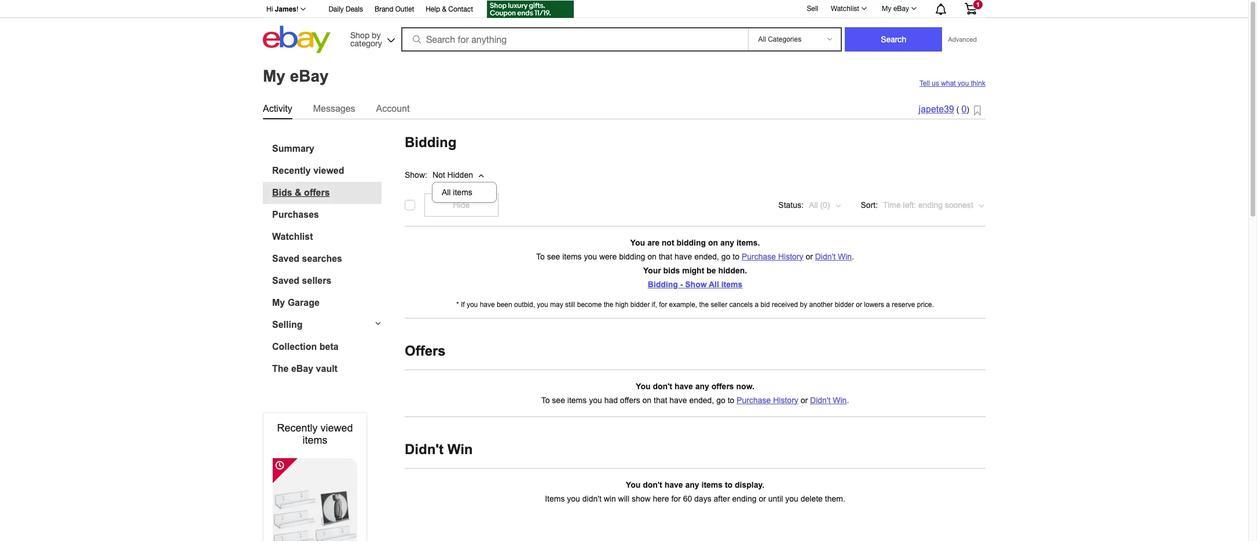 Task type: locate. For each thing, give the bounding box(es) containing it.
status:
[[779, 200, 804, 209]]

didn't inside you are not bidding on any items. to see items you were bidding on that have ended, go to purchase history or didn't win . your bids might be hidden. bidding - show all items
[[816, 252, 836, 261]]

watchlist for the watchlist link to the top
[[831, 5, 860, 13]]

my ebay main content
[[5, 56, 1244, 541]]

1 vertical spatial don't
[[643, 480, 663, 489]]

you inside you are not bidding on any items. to see items you were bidding on that have ended, go to purchase history or didn't win . your bids might be hidden. bidding - show all items
[[584, 252, 597, 261]]

ending right left:
[[919, 200, 943, 209]]

the left high
[[604, 300, 614, 309]]

0 horizontal spatial my ebay
[[263, 67, 329, 85]]

0 horizontal spatial all
[[442, 188, 451, 197]]

bids & offers link
[[272, 187, 382, 198]]

0 vertical spatial to
[[536, 252, 545, 261]]

0 vertical spatial that
[[659, 252, 673, 261]]

you for on
[[636, 382, 651, 391]]

1 vertical spatial see
[[552, 395, 565, 405]]

purchase down now.
[[737, 395, 771, 405]]

0 horizontal spatial .
[[847, 395, 850, 405]]

1 vertical spatial didn't
[[811, 395, 831, 405]]

bidding - show all items link
[[648, 280, 743, 289]]

0 vertical spatial .
[[852, 252, 855, 261]]

purchase history link down now.
[[737, 395, 799, 405]]

be
[[707, 266, 716, 275]]

2 vertical spatial on
[[643, 395, 652, 405]]

you don't have any offers now. to see items you had offers on that have ended, go to purchase history or didn't win .
[[542, 382, 850, 405]]

None submit
[[846, 27, 943, 52]]

any for items
[[686, 480, 700, 489]]

bids & offers
[[272, 187, 330, 197]]

2 saved from the top
[[272, 275, 300, 285]]

0 vertical spatial viewed
[[314, 165, 344, 175]]

the
[[272, 364, 289, 373]]

1 vertical spatial recently
[[277, 422, 318, 434]]

the
[[604, 300, 614, 309], [700, 300, 709, 309]]

watchlist inside my ebay main content
[[272, 231, 313, 241]]

1 vertical spatial didn't win link
[[811, 395, 847, 405]]

have
[[675, 252, 692, 261], [480, 300, 495, 309], [675, 382, 693, 391], [670, 395, 687, 405], [665, 480, 683, 489]]

saved up saved sellers
[[272, 253, 300, 263]]

watchlist inside account navigation
[[831, 5, 860, 13]]

0 vertical spatial &
[[442, 5, 447, 13]]

shop by category
[[351, 30, 382, 48]]

my
[[882, 5, 892, 13], [263, 67, 286, 85], [272, 297, 285, 307]]

0 vertical spatial don't
[[653, 382, 673, 391]]

1 horizontal spatial by
[[800, 300, 808, 309]]

daily deals
[[329, 5, 363, 13]]

(
[[957, 105, 960, 114]]

ebay inside account navigation
[[894, 5, 910, 13]]

been
[[497, 300, 513, 309]]

history inside "you don't have any offers now. to see items you had offers on that have ended, go to purchase history or didn't win ."
[[774, 395, 799, 405]]

offers left now.
[[712, 382, 734, 391]]

0 vertical spatial ending
[[919, 200, 943, 209]]

0 vertical spatial you
[[631, 238, 645, 247]]

1 horizontal spatial bidding
[[648, 280, 678, 289]]

to
[[733, 252, 740, 261], [728, 395, 735, 405], [725, 480, 733, 489]]

0 vertical spatial any
[[721, 238, 735, 247]]

0 vertical spatial go
[[722, 252, 731, 261]]

1 vertical spatial win
[[833, 395, 847, 405]]

recently inside recently viewed items
[[277, 422, 318, 434]]

0 horizontal spatial bidding
[[619, 252, 646, 261]]

status: all (0)
[[779, 200, 831, 209]]

watchlist link right sell
[[825, 2, 873, 16]]

0 vertical spatial purchase history link
[[742, 252, 804, 261]]

make this page your my ebay homepage image
[[974, 105, 981, 116]]

0 horizontal spatial ending
[[733, 494, 757, 503]]

for left 60
[[672, 494, 681, 503]]

on up be
[[708, 238, 718, 247]]

didn't win link for you don't have any offers now.
[[811, 395, 847, 405]]

watchlist link
[[825, 2, 873, 16], [272, 231, 382, 242]]

see inside you are not bidding on any items. to see items you were bidding on that have ended, go to purchase history or didn't win . your bids might be hidden. bidding - show all items
[[547, 252, 560, 261]]

1 vertical spatial .
[[847, 395, 850, 405]]

ebay for my ebay link
[[894, 5, 910, 13]]

don't
[[653, 382, 673, 391], [643, 480, 663, 489]]

1 vertical spatial saved
[[272, 275, 300, 285]]

0 vertical spatial didn't win link
[[816, 252, 852, 261]]

2 vertical spatial didn't
[[405, 441, 444, 457]]

1 vertical spatial my ebay
[[263, 67, 329, 85]]

1 saved from the top
[[272, 253, 300, 263]]

my ebay inside my ebay link
[[882, 5, 910, 13]]

0 vertical spatial all
[[442, 188, 451, 197]]

0 horizontal spatial the
[[604, 300, 614, 309]]

recently
[[272, 165, 311, 175], [277, 422, 318, 434]]

1 vertical spatial to
[[542, 395, 550, 405]]

0 vertical spatial watchlist link
[[825, 2, 873, 16]]

tell us what you think
[[920, 79, 986, 87]]

all left "(0)"
[[809, 200, 818, 209]]

0 vertical spatial ended,
[[695, 252, 720, 261]]

that right had
[[654, 395, 668, 405]]

delete
[[801, 494, 823, 503]]

1 horizontal spatial watchlist
[[831, 5, 860, 13]]

watchlist link down purchases link
[[272, 231, 382, 242]]

1 vertical spatial that
[[654, 395, 668, 405]]

shop
[[351, 30, 370, 40]]

you left were
[[584, 252, 597, 261]]

0 horizontal spatial offers
[[304, 187, 330, 197]]

saved up my garage
[[272, 275, 300, 285]]

offers down recently viewed
[[304, 187, 330, 197]]

& inside help & contact link
[[442, 5, 447, 13]]

bidder right another
[[835, 300, 855, 309]]

offers right had
[[620, 395, 641, 405]]

account
[[376, 103, 410, 113]]

all down not hidden
[[442, 188, 451, 197]]

or
[[806, 252, 813, 261], [856, 300, 863, 309], [801, 395, 808, 405], [759, 494, 766, 503]]

my inside my ebay link
[[882, 5, 892, 13]]

0 vertical spatial see
[[547, 252, 560, 261]]

all inside you are not bidding on any items. to see items you were bidding on that have ended, go to purchase history or didn't win . your bids might be hidden. bidding - show all items
[[709, 280, 719, 289]]

sort: time left: ending soonest
[[861, 200, 974, 209]]

the left seller
[[700, 300, 709, 309]]

until
[[769, 494, 784, 503]]

for
[[659, 300, 668, 309], [672, 494, 681, 503]]

a left bid
[[755, 300, 759, 309]]

bidding inside you are not bidding on any items. to see items you were bidding on that have ended, go to purchase history or didn't win . your bids might be hidden. bidding - show all items
[[648, 280, 678, 289]]

0 horizontal spatial &
[[295, 187, 302, 197]]

0 vertical spatial for
[[659, 300, 668, 309]]

1 bidder from the left
[[631, 300, 650, 309]]

2 bidder from the left
[[835, 300, 855, 309]]

may
[[550, 300, 564, 309]]

0 horizontal spatial for
[[659, 300, 668, 309]]

& right help
[[442, 5, 447, 13]]

or inside "you don't have any offers now. to see items you had offers on that have ended, go to purchase history or didn't win ."
[[801, 395, 808, 405]]

0 vertical spatial watchlist
[[831, 5, 860, 13]]

don't for that
[[653, 382, 673, 391]]

& right bids
[[295, 187, 302, 197]]

see up may
[[547, 252, 560, 261]]

items inside "you don't have any offers now. to see items you had offers on that have ended, go to purchase history or didn't win ."
[[568, 395, 587, 405]]

1 vertical spatial to
[[728, 395, 735, 405]]

ebay
[[894, 5, 910, 13], [290, 67, 329, 85], [291, 364, 314, 373]]

you
[[958, 79, 969, 87], [584, 252, 597, 261], [467, 300, 478, 309], [537, 300, 548, 309], [589, 395, 602, 405], [567, 494, 580, 503], [786, 494, 799, 503]]

2 vertical spatial my
[[272, 297, 285, 307]]

don't inside "you don't have any offers now. to see items you had offers on that have ended, go to purchase history or didn't win ."
[[653, 382, 673, 391]]

0 horizontal spatial watchlist link
[[272, 231, 382, 242]]

60
[[683, 494, 692, 503]]

us
[[932, 79, 940, 87]]

japete39
[[919, 105, 955, 114]]

watchlist down purchases
[[272, 231, 313, 241]]

bidding up not
[[405, 134, 457, 150]]

that inside "you don't have any offers now. to see items you had offers on that have ended, go to purchase history or didn't win ."
[[654, 395, 668, 405]]

win inside "you don't have any offers now. to see items you had offers on that have ended, go to purchase history or didn't win ."
[[833, 395, 847, 405]]

see left had
[[552, 395, 565, 405]]

1 horizontal spatial &
[[442, 5, 447, 13]]

0 vertical spatial recently
[[272, 165, 311, 175]]

don't inside you don't have any items to display. items you didn't win will show here for 60 days after ending or until you delete them.
[[643, 480, 663, 489]]

you inside you are not bidding on any items. to see items you were bidding on that have ended, go to purchase history or didn't win . your bids might be hidden. bidding - show all items
[[631, 238, 645, 247]]

purchase
[[742, 252, 776, 261], [737, 395, 771, 405]]

think
[[971, 79, 986, 87]]

viewed inside recently viewed items
[[321, 422, 353, 434]]

1 horizontal spatial my ebay
[[882, 5, 910, 13]]

1 a from the left
[[755, 300, 759, 309]]

offers
[[405, 343, 446, 358]]

1 vertical spatial ended,
[[690, 395, 715, 405]]

1 vertical spatial you
[[636, 382, 651, 391]]

another
[[810, 300, 833, 309]]

all down be
[[709, 280, 719, 289]]

purchase down items.
[[742, 252, 776, 261]]

you left 'think'
[[958, 79, 969, 87]]

0 vertical spatial saved
[[272, 253, 300, 263]]

still
[[565, 300, 576, 309]]

1 vertical spatial history
[[774, 395, 799, 405]]

any left items.
[[721, 238, 735, 247]]

all
[[442, 188, 451, 197], [809, 200, 818, 209], [709, 280, 719, 289]]

bidding
[[677, 238, 706, 247], [619, 252, 646, 261]]

0 vertical spatial my
[[882, 5, 892, 13]]

by
[[372, 30, 381, 40], [800, 300, 808, 309]]

bidder left if,
[[631, 300, 650, 309]]

you right "until"
[[786, 494, 799, 503]]

saved for saved sellers
[[272, 275, 300, 285]]

1 vertical spatial for
[[672, 494, 681, 503]]

sell
[[807, 4, 819, 13]]

1 horizontal spatial watchlist link
[[825, 2, 873, 16]]

watchlist for the bottommost the watchlist link
[[272, 231, 313, 241]]

ended, inside "you don't have any offers now. to see items you had offers on that have ended, go to purchase history or didn't win ."
[[690, 395, 715, 405]]

a right lowers
[[887, 300, 890, 309]]

0 horizontal spatial watchlist
[[272, 231, 313, 241]]

0 vertical spatial ebay
[[894, 5, 910, 13]]

bidding down the bids
[[648, 280, 678, 289]]

any up 60
[[686, 480, 700, 489]]

2 vertical spatial all
[[709, 280, 719, 289]]

any inside you don't have any items to display. items you didn't win will show here for 60 days after ending or until you delete them.
[[686, 480, 700, 489]]

on right had
[[643, 395, 652, 405]]

purchases
[[272, 209, 319, 219]]

1 vertical spatial purchase
[[737, 395, 771, 405]]

1 horizontal spatial .
[[852, 252, 855, 261]]

0 vertical spatial purchase
[[742, 252, 776, 261]]

on
[[708, 238, 718, 247], [648, 252, 657, 261], [643, 395, 652, 405]]

ending
[[919, 200, 943, 209], [733, 494, 757, 503]]

2 vertical spatial ebay
[[291, 364, 314, 373]]

2 vertical spatial any
[[686, 480, 700, 489]]

ending down display.
[[733, 494, 757, 503]]

if
[[461, 300, 465, 309]]

tell us what you think link
[[920, 79, 986, 87]]

by inside the shop by category
[[372, 30, 381, 40]]

purchase history link
[[742, 252, 804, 261], [737, 395, 799, 405]]

1 vertical spatial viewed
[[321, 422, 353, 434]]

for right if,
[[659, 300, 668, 309]]

collection
[[272, 342, 317, 351]]

0 vertical spatial my ebay
[[882, 5, 910, 13]]

all items
[[442, 188, 473, 197]]

1 horizontal spatial a
[[887, 300, 890, 309]]

brand
[[375, 5, 394, 13]]

hidden
[[448, 170, 473, 180]]

purchase inside you are not bidding on any items. to see items you were bidding on that have ended, go to purchase history or didn't win . your bids might be hidden. bidding - show all items
[[742, 252, 776, 261]]

didn't win link
[[816, 252, 852, 261], [811, 395, 847, 405]]

you left the didn't
[[567, 494, 580, 503]]

1 vertical spatial ending
[[733, 494, 757, 503]]

received
[[772, 300, 799, 309]]

don't for here
[[643, 480, 663, 489]]

2 vertical spatial you
[[626, 480, 641, 489]]

didn't
[[816, 252, 836, 261], [811, 395, 831, 405], [405, 441, 444, 457]]

daily
[[329, 5, 344, 13]]

my inside my garage 'link'
[[272, 297, 285, 307]]

1 vertical spatial offers
[[712, 382, 734, 391]]

you left had
[[589, 395, 602, 405]]

2 vertical spatial win
[[448, 441, 473, 457]]

my ebay inside my ebay main content
[[263, 67, 329, 85]]

2 the from the left
[[700, 300, 709, 309]]

1 vertical spatial by
[[800, 300, 808, 309]]

were
[[600, 252, 617, 261]]

you inside you don't have any items to display. items you didn't win will show here for 60 days after ending or until you delete them.
[[626, 480, 641, 489]]

1 horizontal spatial bidding
[[677, 238, 706, 247]]

0 horizontal spatial by
[[372, 30, 381, 40]]

0 vertical spatial by
[[372, 30, 381, 40]]

& inside bids & offers link
[[295, 187, 302, 197]]

&
[[442, 5, 447, 13], [295, 187, 302, 197]]

1 vertical spatial bidding
[[619, 252, 646, 261]]

on up your
[[648, 252, 657, 261]]

you inside "you don't have any offers now. to see items you had offers on that have ended, go to purchase history or didn't win ."
[[636, 382, 651, 391]]

1 horizontal spatial the
[[700, 300, 709, 309]]

that down not
[[659, 252, 673, 261]]

any inside "you don't have any offers now. to see items you had offers on that have ended, go to purchase history or didn't win ."
[[696, 382, 710, 391]]

bidding right not
[[677, 238, 706, 247]]

collection beta link
[[272, 342, 382, 352]]

1 horizontal spatial bidder
[[835, 300, 855, 309]]

bidder
[[631, 300, 650, 309], [835, 300, 855, 309]]

2 vertical spatial to
[[725, 480, 733, 489]]

watchlist
[[831, 5, 860, 13], [272, 231, 313, 241]]

1 vertical spatial any
[[696, 382, 710, 391]]

0 vertical spatial win
[[838, 252, 852, 261]]

time
[[884, 200, 901, 209]]

searches
[[302, 253, 342, 263]]

didn't inside "you don't have any offers now. to see items you had offers on that have ended, go to purchase history or didn't win ."
[[811, 395, 831, 405]]

1 vertical spatial purchase history link
[[737, 395, 799, 405]]

my for my garage 'link'
[[272, 297, 285, 307]]

* if you have been outbid, you may still become the high bidder if, for example, the seller cancels a bid received by another bidder or lowers a reserve price.
[[456, 300, 935, 309]]

purchase history link down items.
[[742, 252, 804, 261]]

. inside you are not bidding on any items. to see items you were bidding on that have ended, go to purchase history or didn't win . your bids might be hidden. bidding - show all items
[[852, 252, 855, 261]]

0 horizontal spatial a
[[755, 300, 759, 309]]

2 horizontal spatial offers
[[712, 382, 734, 391]]

that inside you are not bidding on any items. to see items you were bidding on that have ended, go to purchase history or didn't win . your bids might be hidden. bidding - show all items
[[659, 252, 673, 261]]

account navigation
[[260, 0, 986, 20]]

purchase inside "you don't have any offers now. to see items you had offers on that have ended, go to purchase history or didn't win ."
[[737, 395, 771, 405]]

by right "shop"
[[372, 30, 381, 40]]

1 vertical spatial bidding
[[648, 280, 678, 289]]

any left now.
[[696, 382, 710, 391]]

shop by category banner
[[260, 0, 986, 56]]

by left another
[[800, 300, 808, 309]]

purchase history link for you don't have any offers now.
[[737, 395, 799, 405]]

you for bidding
[[631, 238, 645, 247]]

1 vertical spatial go
[[717, 395, 726, 405]]

bidding right were
[[619, 252, 646, 261]]

0 vertical spatial history
[[779, 252, 804, 261]]

japete39 ( 0 )
[[919, 105, 970, 114]]

show
[[686, 280, 707, 289]]

my for my ebay link
[[882, 5, 892, 13]]

cancels
[[730, 300, 753, 309]]

0 vertical spatial didn't
[[816, 252, 836, 261]]

watchlist right sell
[[831, 5, 860, 13]]

1 vertical spatial watchlist
[[272, 231, 313, 241]]

for inside you don't have any items to display. items you didn't win will show here for 60 days after ending or until you delete them.
[[672, 494, 681, 503]]

1 vertical spatial all
[[809, 200, 818, 209]]



Task type: describe. For each thing, give the bounding box(es) containing it.
0 vertical spatial on
[[708, 238, 718, 247]]

to inside you are not bidding on any items. to see items you were bidding on that have ended, go to purchase history or didn't win . your bids might be hidden. bidding - show all items
[[733, 252, 740, 261]]

any for offers
[[696, 382, 710, 391]]

display.
[[735, 480, 765, 489]]

1 vertical spatial my
[[263, 67, 286, 85]]

recently for recently viewed
[[272, 165, 311, 175]]

had
[[605, 395, 618, 405]]

outlet
[[396, 5, 414, 13]]

or inside you don't have any items to display. items you didn't win will show here for 60 days after ending or until you delete them.
[[759, 494, 766, 503]]

by inside my ebay main content
[[800, 300, 808, 309]]

the ebay vault link
[[272, 364, 382, 374]]

selling button
[[263, 320, 382, 330]]

left:
[[904, 200, 917, 209]]

soonest
[[945, 200, 974, 209]]

not
[[662, 238, 675, 247]]

not hidden button
[[432, 161, 497, 184]]

items inside recently viewed items
[[303, 434, 328, 446]]

my ebay link
[[876, 2, 922, 16]]

collection beta
[[272, 342, 339, 351]]

ended, inside you are not bidding on any items. to see items you were bidding on that have ended, go to purchase history or didn't win . your bids might be hidden. bidding - show all items
[[695, 252, 720, 261]]

recently for recently viewed items
[[277, 422, 318, 434]]

items
[[545, 494, 565, 503]]

purchase history link for you are not bidding on any items.
[[742, 252, 804, 261]]

messages
[[313, 103, 355, 113]]

ending inside you don't have any items to display. items you didn't win will show here for 60 days after ending or until you delete them.
[[733, 494, 757, 503]]

saved sellers link
[[272, 275, 382, 286]]

1 vertical spatial on
[[648, 252, 657, 261]]

saved searches
[[272, 253, 342, 263]]

0 vertical spatial offers
[[304, 187, 330, 197]]

go inside you are not bidding on any items. to see items you were bidding on that have ended, go to purchase history or didn't win . your bids might be hidden. bidding - show all items
[[722, 252, 731, 261]]

summary
[[272, 143, 315, 153]]

1 link
[[958, 0, 984, 17]]

beta
[[320, 342, 339, 351]]

have inside you don't have any items to display. items you didn't win will show here for 60 days after ending or until you delete them.
[[665, 480, 683, 489]]

have inside you are not bidding on any items. to see items you were bidding on that have ended, go to purchase history or didn't win . your bids might be hidden. bidding - show all items
[[675, 252, 692, 261]]

hide button
[[425, 193, 499, 216]]

0 vertical spatial bidding
[[405, 134, 457, 150]]

brand outlet link
[[375, 3, 414, 16]]

viewed for recently viewed items
[[321, 422, 353, 434]]

help & contact link
[[426, 3, 473, 16]]

your
[[644, 266, 661, 275]]

recently viewed
[[272, 165, 344, 175]]

my garage link
[[272, 297, 382, 308]]

are
[[648, 238, 660, 247]]

messages link
[[313, 101, 355, 116]]

*
[[456, 300, 459, 309]]

1 vertical spatial ebay
[[290, 67, 329, 85]]

on inside "you don't have any offers now. to see items you had offers on that have ended, go to purchase history or didn't win ."
[[643, 395, 652, 405]]

hidden.
[[719, 266, 747, 275]]

japete39 link
[[919, 105, 955, 114]]

hi
[[267, 5, 273, 13]]

0
[[962, 105, 967, 114]]

& for contact
[[442, 5, 447, 13]]

deals
[[346, 5, 363, 13]]

all (0) button
[[809, 193, 843, 216]]

for for example,
[[659, 300, 668, 309]]

-
[[681, 280, 683, 289]]

saved for saved searches
[[272, 253, 300, 263]]

brand outlet
[[375, 5, 414, 13]]

help & contact
[[426, 5, 473, 13]]

0 vertical spatial bidding
[[677, 238, 706, 247]]

2 horizontal spatial all
[[809, 200, 818, 209]]

win inside you are not bidding on any items. to see items you were bidding on that have ended, go to purchase history or didn't win . your bids might be hidden. bidding - show all items
[[838, 252, 852, 261]]

you for show
[[626, 480, 641, 489]]

history inside you are not bidding on any items. to see items you were bidding on that have ended, go to purchase history or didn't win . your bids might be hidden. bidding - show all items
[[779, 252, 804, 261]]

bids
[[272, 187, 292, 197]]

you inside "you don't have any offers now. to see items you had offers on that have ended, go to purchase history or didn't win ."
[[589, 395, 602, 405]]

activity link
[[263, 101, 292, 116]]

bids
[[664, 266, 680, 275]]

days
[[695, 494, 712, 503]]

to inside "you don't have any offers now. to see items you had offers on that have ended, go to purchase history or didn't win ."
[[542, 395, 550, 405]]

didn't win link for you are not bidding on any items.
[[816, 252, 852, 261]]

activity
[[263, 103, 292, 113]]

saved searches link
[[272, 253, 382, 264]]

you don't have any items to display. items you didn't win will show here for 60 days after ending or until you delete them.
[[545, 480, 846, 503]]

seller
[[711, 300, 728, 309]]

. inside "you don't have any offers now. to see items you had offers on that have ended, go to purchase history or didn't win ."
[[847, 395, 850, 405]]

or inside you are not bidding on any items. to see items you were bidding on that have ended, go to purchase history or didn't win . your bids might be hidden. bidding - show all items
[[806, 252, 813, 261]]

become
[[577, 300, 602, 309]]

not
[[433, 170, 445, 180]]

saved sellers
[[272, 275, 332, 285]]

to inside you are not bidding on any items. to see items you were bidding on that have ended, go to purchase history or didn't win . your bids might be hidden. bidding - show all items
[[536, 252, 545, 261]]

to inside "you don't have any offers now. to see items you had offers on that have ended, go to purchase history or didn't win ."
[[728, 395, 735, 405]]

might
[[683, 266, 705, 275]]

help
[[426, 5, 440, 13]]

for for 60
[[672, 494, 681, 503]]

2 a from the left
[[887, 300, 890, 309]]

garage
[[288, 297, 320, 307]]

contact
[[449, 5, 473, 13]]

if,
[[652, 300, 657, 309]]

will
[[619, 494, 630, 503]]

& for offers
[[295, 187, 302, 197]]

tell
[[920, 79, 930, 87]]

lowers
[[865, 300, 885, 309]]

didn't
[[583, 494, 602, 503]]

selling
[[272, 320, 303, 329]]

go inside "you don't have any offers now. to see items you had offers on that have ended, go to purchase history or didn't win ."
[[717, 395, 726, 405]]

1 the from the left
[[604, 300, 614, 309]]

1 horizontal spatial ending
[[919, 200, 943, 209]]

advanced
[[949, 36, 977, 43]]

what
[[942, 79, 956, 87]]

bid
[[761, 300, 770, 309]]

viewed for recently viewed
[[314, 165, 344, 175]]

advanced link
[[943, 28, 983, 51]]

you right if
[[467, 300, 478, 309]]

them.
[[825, 494, 846, 503]]

none submit inside 'shop by category' banner
[[846, 27, 943, 52]]

hide
[[453, 200, 470, 209]]

get the coupon image
[[487, 1, 574, 18]]

you left may
[[537, 300, 548, 309]]

didn't win
[[405, 441, 473, 457]]

example,
[[669, 300, 698, 309]]

1 vertical spatial watchlist link
[[272, 231, 382, 242]]

items inside you don't have any items to display. items you didn't win will show here for 60 days after ending or until you delete them.
[[702, 480, 723, 489]]

hi james !
[[267, 5, 299, 13]]

recently viewed link
[[272, 165, 382, 176]]

here
[[653, 494, 669, 503]]

any inside you are not bidding on any items. to see items you were bidding on that have ended, go to purchase history or didn't win . your bids might be hidden. bidding - show all items
[[721, 238, 735, 247]]

recently viewed items
[[277, 422, 353, 446]]

ebay for the ebay vault link
[[291, 364, 314, 373]]

james
[[275, 5, 297, 13]]

see inside "you don't have any offers now. to see items you had offers on that have ended, go to purchase history or didn't win ."
[[552, 395, 565, 405]]

daily deals link
[[329, 3, 363, 16]]

account link
[[376, 101, 410, 116]]

to inside you don't have any items to display. items you didn't win will show here for 60 days after ending or until you delete them.
[[725, 480, 733, 489]]

you are not bidding on any items. to see items you were bidding on that have ended, go to purchase history or didn't win . your bids might be hidden. bidding - show all items
[[536, 238, 855, 289]]

Search for anything text field
[[403, 28, 746, 50]]

2 vertical spatial offers
[[620, 395, 641, 405]]

outbid,
[[514, 300, 535, 309]]

time left: ending soonest button
[[883, 193, 986, 216]]

0 link
[[962, 105, 967, 114]]

sort:
[[861, 200, 878, 209]]

category
[[351, 39, 382, 48]]

(0)
[[821, 200, 831, 209]]



Task type: vqa. For each thing, say whether or not it's contained in the screenshot.
sold
no



